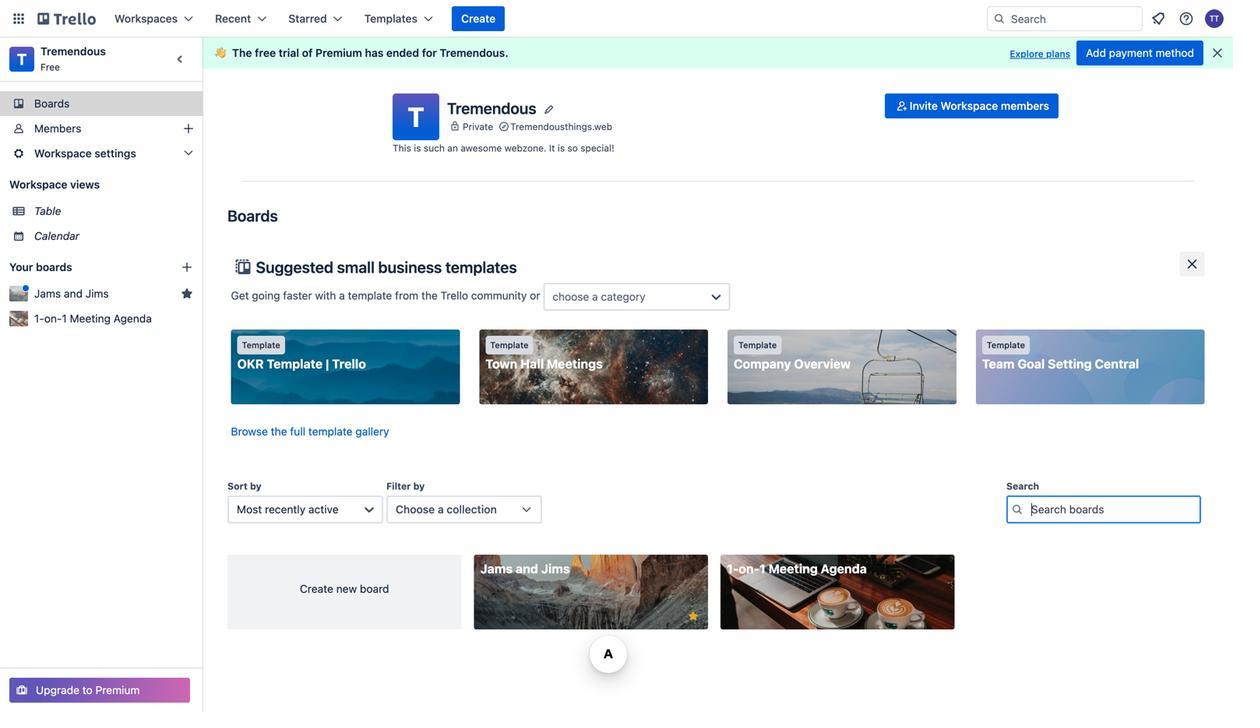 Task type: locate. For each thing, give the bounding box(es) containing it.
tremendous for tremendous
[[447, 99, 537, 117]]

search
[[1007, 481, 1040, 492]]

0 horizontal spatial is
[[414, 143, 421, 154]]

0 horizontal spatial jams and jims
[[34, 287, 109, 300]]

payment
[[1110, 46, 1153, 59]]

template up okr
[[242, 340, 280, 350]]

t inside t link
[[17, 50, 27, 68]]

0 vertical spatial jims
[[86, 287, 109, 300]]

community
[[471, 289, 527, 302]]

the
[[422, 289, 438, 302], [271, 425, 287, 438]]

workspace up "table"
[[9, 178, 67, 191]]

t inside t button
[[408, 101, 425, 133]]

workspace settings button
[[0, 141, 203, 166]]

create inside 'button'
[[461, 12, 496, 25]]

create button
[[452, 6, 505, 31]]

the left full
[[271, 425, 287, 438]]

template inside template town hall meetings
[[490, 340, 529, 350]]

t up this on the top
[[408, 101, 425, 133]]

create new board
[[300, 583, 389, 595]]

tremendous link
[[41, 45, 106, 58]]

boards up suggested on the top left
[[228, 207, 278, 225]]

on-
[[44, 312, 62, 325], [739, 561, 760, 576]]

1 horizontal spatial jams and jims link
[[474, 555, 708, 630]]

0 horizontal spatial jams and jims link
[[34, 286, 175, 302]]

invite workspace members
[[910, 99, 1050, 112]]

0 vertical spatial jams and jims
[[34, 287, 109, 300]]

this
[[393, 143, 411, 154]]

your
[[9, 261, 33, 274]]

a right with
[[339, 289, 345, 302]]

0 vertical spatial and
[[64, 287, 83, 300]]

upgrade to premium link
[[9, 678, 190, 703]]

premium
[[316, 46, 362, 59], [95, 684, 140, 697]]

search image
[[994, 12, 1006, 25]]

template up company
[[739, 340, 777, 350]]

1 vertical spatial workspace
[[34, 147, 92, 160]]

Search text field
[[1007, 496, 1202, 524]]

jams down collection
[[480, 561, 513, 576]]

1 vertical spatial create
[[300, 583, 333, 595]]

1 vertical spatial jams and jims link
[[474, 555, 708, 630]]

2 horizontal spatial a
[[592, 290, 598, 303]]

1 is from the left
[[414, 143, 421, 154]]

wave image
[[215, 46, 226, 60]]

the right the from
[[422, 289, 438, 302]]

1 horizontal spatial jims
[[541, 561, 570, 576]]

add board image
[[181, 261, 193, 274]]

1 vertical spatial the
[[271, 425, 287, 438]]

0 horizontal spatial 1
[[62, 312, 67, 325]]

1 horizontal spatial boards
[[228, 207, 278, 225]]

1 horizontal spatial on-
[[739, 561, 760, 576]]

0 vertical spatial trello
[[441, 289, 468, 302]]

0 horizontal spatial jims
[[86, 287, 109, 300]]

full
[[290, 425, 306, 438]]

0 horizontal spatial on-
[[44, 312, 62, 325]]

workspace inside button
[[941, 99, 999, 112]]

template down small at left top
[[348, 289, 392, 302]]

going
[[252, 289, 280, 302]]

t left free
[[17, 50, 27, 68]]

your boards with 2 items element
[[9, 258, 157, 277]]

back to home image
[[37, 6, 96, 31]]

1 horizontal spatial 1-on-1 meeting agenda
[[727, 561, 867, 576]]

0 horizontal spatial 1-on-1 meeting agenda link
[[34, 311, 193, 327]]

1 vertical spatial 1-on-1 meeting agenda link
[[721, 555, 955, 630]]

of
[[302, 46, 313, 59]]

premium right to at the left bottom of the page
[[95, 684, 140, 697]]

1 horizontal spatial t
[[408, 101, 425, 133]]

1 horizontal spatial 1
[[760, 561, 766, 576]]

0 horizontal spatial 1-
[[34, 312, 44, 325]]

0 horizontal spatial meeting
[[70, 312, 111, 325]]

suggested small business templates
[[256, 258, 517, 276]]

trial
[[279, 46, 299, 59]]

template for company
[[739, 340, 777, 350]]

1 vertical spatial 1-
[[727, 561, 739, 576]]

primary element
[[0, 0, 1234, 37]]

is right this on the top
[[414, 143, 421, 154]]

a inside button
[[438, 503, 444, 516]]

0 vertical spatial the
[[422, 289, 438, 302]]

1 vertical spatial 1-on-1 meeting agenda
[[727, 561, 867, 576]]

1 horizontal spatial by
[[413, 481, 425, 492]]

👋
[[215, 46, 226, 59]]

members link
[[0, 116, 203, 141]]

1 vertical spatial jims
[[541, 561, 570, 576]]

1 horizontal spatial premium
[[316, 46, 362, 59]]

a right 'choose'
[[592, 290, 598, 303]]

2 by from the left
[[413, 481, 425, 492]]

table
[[34, 205, 61, 217]]

tremendous up private
[[447, 99, 537, 117]]

invite
[[910, 99, 938, 112]]

0 horizontal spatial trello
[[332, 357, 366, 371]]

recently
[[265, 503, 306, 516]]

team
[[983, 357, 1015, 371]]

workspace down 'members'
[[34, 147, 92, 160]]

by right sort
[[250, 481, 262, 492]]

template up team at the bottom
[[987, 340, 1026, 350]]

0 horizontal spatial boards
[[34, 97, 70, 110]]

boards
[[34, 97, 70, 110], [228, 207, 278, 225]]

most recently active
[[237, 503, 339, 516]]

recent button
[[206, 6, 276, 31]]

calendar
[[34, 230, 79, 242]]

1 horizontal spatial 1-
[[727, 561, 739, 576]]

is
[[414, 143, 421, 154], [558, 143, 565, 154]]

goal
[[1018, 357, 1045, 371]]

browse the full template gallery link
[[231, 425, 389, 438]]

0 vertical spatial jams
[[34, 287, 61, 300]]

trello right | at the bottom left of the page
[[332, 357, 366, 371]]

trello down templates
[[441, 289, 468, 302]]

1 horizontal spatial a
[[438, 503, 444, 516]]

to
[[82, 684, 93, 697]]

premium right "of"
[[316, 46, 362, 59]]

1 horizontal spatial the
[[422, 289, 438, 302]]

0 vertical spatial on-
[[44, 312, 62, 325]]

table link
[[34, 203, 193, 219]]

0 horizontal spatial t
[[17, 50, 27, 68]]

template inside "template team goal setting central"
[[987, 340, 1026, 350]]

by right filter
[[413, 481, 425, 492]]

an
[[448, 143, 458, 154]]

1 vertical spatial t
[[408, 101, 425, 133]]

is right it
[[558, 143, 565, 154]]

tremendous up free
[[41, 45, 106, 58]]

templates
[[446, 258, 517, 276]]

tremendous
[[41, 45, 106, 58], [440, 46, 505, 59], [447, 99, 537, 117]]

0 vertical spatial agenda
[[114, 312, 152, 325]]

workspace inside popup button
[[34, 147, 92, 160]]

sort
[[228, 481, 248, 492]]

0 notifications image
[[1149, 9, 1168, 28]]

agenda
[[114, 312, 152, 325], [821, 561, 867, 576]]

0 horizontal spatial agenda
[[114, 312, 152, 325]]

such
[[424, 143, 445, 154]]

0 vertical spatial jams and jims link
[[34, 286, 175, 302]]

boards up 'members'
[[34, 97, 70, 110]]

|
[[326, 357, 329, 371]]

meetings
[[547, 357, 603, 371]]

1 vertical spatial jams and jims
[[480, 561, 570, 576]]

create for create new board
[[300, 583, 333, 595]]

template inside template company overview
[[739, 340, 777, 350]]

members
[[1001, 99, 1050, 112]]

okr
[[237, 357, 264, 371]]

1 by from the left
[[250, 481, 262, 492]]

workspace settings
[[34, 147, 136, 160]]

0 horizontal spatial by
[[250, 481, 262, 492]]

and
[[64, 287, 83, 300], [516, 561, 538, 576]]

tremendous free
[[41, 45, 106, 72]]

sm image
[[895, 98, 910, 114]]

it
[[549, 143, 555, 154]]

tremendous down create 'button'
[[440, 46, 505, 59]]

company
[[734, 357, 792, 371]]

invite workspace members button
[[885, 94, 1059, 118]]

2 vertical spatial workspace
[[9, 178, 67, 191]]

Search field
[[1006, 7, 1142, 30]]

a right choose
[[438, 503, 444, 516]]

get going faster with a template from the trello community or
[[231, 289, 543, 302]]

jams
[[34, 287, 61, 300], [480, 561, 513, 576]]

0 horizontal spatial premium
[[95, 684, 140, 697]]

1 vertical spatial jams
[[480, 561, 513, 576]]

0 vertical spatial boards
[[34, 97, 70, 110]]

templates
[[364, 12, 418, 25]]

1 vertical spatial and
[[516, 561, 538, 576]]

1 horizontal spatial create
[[461, 12, 496, 25]]

banner
[[203, 37, 1234, 69]]

t for t button
[[408, 101, 425, 133]]

0 vertical spatial t
[[17, 50, 27, 68]]

so
[[568, 143, 578, 154]]

1 vertical spatial trello
[[332, 357, 366, 371]]

1 vertical spatial boards
[[228, 207, 278, 225]]

tremendousthings.web
[[511, 121, 613, 132]]

jims
[[86, 287, 109, 300], [541, 561, 570, 576]]

workspace right invite
[[941, 99, 999, 112]]

template up town
[[490, 340, 529, 350]]

0 vertical spatial 1-
[[34, 312, 44, 325]]

or
[[530, 289, 540, 302]]

0 vertical spatial 1-on-1 meeting agenda
[[34, 312, 152, 325]]

method
[[1156, 46, 1195, 59]]

business
[[378, 258, 442, 276]]

board
[[360, 583, 389, 595]]

1 horizontal spatial is
[[558, 143, 565, 154]]

explore plans
[[1010, 48, 1071, 59]]

template for okr
[[242, 340, 280, 350]]

a
[[339, 289, 345, 302], [592, 290, 598, 303], [438, 503, 444, 516]]

1 vertical spatial on-
[[739, 561, 760, 576]]

choose
[[553, 290, 589, 303]]

open information menu image
[[1179, 11, 1195, 26]]

1 horizontal spatial jams and jims
[[480, 561, 570, 576]]

0 vertical spatial workspace
[[941, 99, 999, 112]]

jams and jims
[[34, 287, 109, 300], [480, 561, 570, 576]]

0 horizontal spatial create
[[300, 583, 333, 595]]

add payment method button
[[1077, 41, 1204, 65]]

by
[[250, 481, 262, 492], [413, 481, 425, 492]]

templates button
[[355, 6, 443, 31]]

1 horizontal spatial agenda
[[821, 561, 867, 576]]

.
[[505, 46, 509, 59]]

1-
[[34, 312, 44, 325], [727, 561, 739, 576]]

jams down boards
[[34, 287, 61, 300]]

trello
[[441, 289, 468, 302], [332, 357, 366, 371]]

template right full
[[308, 425, 353, 438]]

starred icon image
[[181, 288, 193, 300]]

1 horizontal spatial meeting
[[769, 561, 818, 576]]

template for team
[[987, 340, 1026, 350]]

0 vertical spatial create
[[461, 12, 496, 25]]

1
[[62, 312, 67, 325], [760, 561, 766, 576]]

explore
[[1010, 48, 1044, 59]]

1-on-1 meeting agenda
[[34, 312, 152, 325], [727, 561, 867, 576]]



Task type: describe. For each thing, give the bounding box(es) containing it.
0 vertical spatial template
[[348, 289, 392, 302]]

overview
[[794, 357, 851, 371]]

t button
[[393, 94, 440, 140]]

the
[[232, 46, 252, 59]]

click to unstar this board. it will be removed from your starred list. image
[[687, 609, 701, 623]]

template for town
[[490, 340, 529, 350]]

choose a category
[[553, 290, 646, 303]]

0 horizontal spatial a
[[339, 289, 345, 302]]

tremendous for tremendous free
[[41, 45, 106, 58]]

terry turtle (terryturtle) image
[[1206, 9, 1224, 28]]

workspaces
[[115, 12, 178, 25]]

has
[[365, 46, 384, 59]]

plans
[[1047, 48, 1071, 59]]

t link
[[9, 47, 34, 72]]

1 horizontal spatial jams
[[480, 561, 513, 576]]

private
[[463, 121, 493, 132]]

boards link
[[0, 91, 203, 116]]

members
[[34, 122, 81, 135]]

0 horizontal spatial and
[[64, 287, 83, 300]]

starred button
[[279, 6, 352, 31]]

views
[[70, 178, 100, 191]]

trello inside template okr template | trello
[[332, 357, 366, 371]]

tremendousthings.web link
[[511, 119, 613, 134]]

workspaces button
[[105, 6, 203, 31]]

1 vertical spatial 1
[[760, 561, 766, 576]]

your boards
[[9, 261, 72, 274]]

create for create
[[461, 12, 496, 25]]

workspace views
[[9, 178, 100, 191]]

0 vertical spatial 1-on-1 meeting agenda link
[[34, 311, 193, 327]]

free
[[41, 62, 60, 72]]

template company overview
[[734, 340, 851, 371]]

0 horizontal spatial jams
[[34, 287, 61, 300]]

👋 the free trial of premium has ended for tremendous .
[[215, 46, 509, 59]]

awesome
[[461, 143, 502, 154]]

active
[[309, 503, 339, 516]]

choose a collection button
[[387, 496, 542, 524]]

central
[[1095, 357, 1140, 371]]

0 horizontal spatial 1-on-1 meeting agenda
[[34, 312, 152, 325]]

sort by
[[228, 481, 262, 492]]

1 vertical spatial meeting
[[769, 561, 818, 576]]

hall
[[521, 357, 544, 371]]

workspace for settings
[[34, 147, 92, 160]]

by for sort by
[[250, 481, 262, 492]]

1 horizontal spatial trello
[[441, 289, 468, 302]]

this is such an awesome webzone. it is so special!
[[393, 143, 615, 154]]

explore plans button
[[1010, 44, 1071, 63]]

filter by
[[387, 481, 425, 492]]

template team goal setting central
[[983, 340, 1140, 371]]

most
[[237, 503, 262, 516]]

workspace navigation collapse icon image
[[170, 48, 192, 70]]

upgrade
[[36, 684, 79, 697]]

faster
[[283, 289, 312, 302]]

template okr template | trello
[[237, 340, 366, 371]]

browse the full template gallery
[[231, 425, 389, 438]]

banner containing 👋
[[203, 37, 1234, 69]]

upgrade to premium
[[36, 684, 140, 697]]

1 vertical spatial premium
[[95, 684, 140, 697]]

from
[[395, 289, 419, 302]]

free
[[255, 46, 276, 59]]

add
[[1087, 46, 1107, 59]]

1 vertical spatial template
[[308, 425, 353, 438]]

filter
[[387, 481, 411, 492]]

for
[[422, 46, 437, 59]]

a for choose a category
[[592, 290, 598, 303]]

0 vertical spatial 1
[[62, 312, 67, 325]]

a for choose a collection
[[438, 503, 444, 516]]

get
[[231, 289, 249, 302]]

town
[[486, 357, 518, 371]]

0 vertical spatial meeting
[[70, 312, 111, 325]]

choose
[[396, 503, 435, 516]]

settings
[[95, 147, 136, 160]]

add payment method
[[1087, 46, 1195, 59]]

1 horizontal spatial and
[[516, 561, 538, 576]]

recent
[[215, 12, 251, 25]]

0 horizontal spatial the
[[271, 425, 287, 438]]

category
[[601, 290, 646, 303]]

browse
[[231, 425, 268, 438]]

workspace for views
[[9, 178, 67, 191]]

template town hall meetings
[[486, 340, 603, 371]]

1 horizontal spatial 1-on-1 meeting agenda link
[[721, 555, 955, 630]]

calendar link
[[34, 228, 193, 244]]

t for t link
[[17, 50, 27, 68]]

small
[[337, 258, 375, 276]]

suggested
[[256, 258, 334, 276]]

template left | at the bottom left of the page
[[267, 357, 323, 371]]

0 vertical spatial premium
[[316, 46, 362, 59]]

2 is from the left
[[558, 143, 565, 154]]

with
[[315, 289, 336, 302]]

1 vertical spatial agenda
[[821, 561, 867, 576]]

starred
[[289, 12, 327, 25]]

new
[[336, 583, 357, 595]]

setting
[[1048, 357, 1092, 371]]

collection
[[447, 503, 497, 516]]

webzone.
[[505, 143, 547, 154]]

by for filter by
[[413, 481, 425, 492]]



Task type: vqa. For each thing, say whether or not it's contained in the screenshot.
My Kanban Project related to KAN-2 TASK 1 EPIC
no



